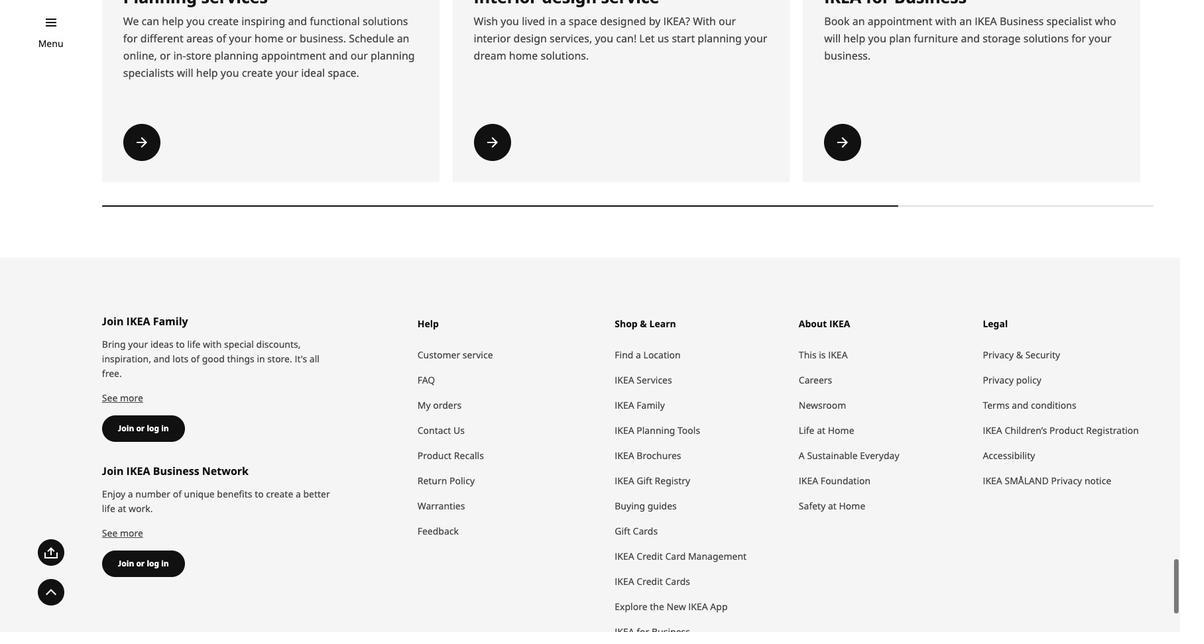 Task type: describe. For each thing, give the bounding box(es) containing it.
ikea foundation
[[799, 475, 871, 488]]

see more link for join ikea family
[[102, 392, 143, 405]]

business. inside we can help you create inspiring and functional solutions for different areas of your home or business.  schedule an online, or in-store planning appointment and our planning specialists will help you create your ideal space.
[[300, 31, 346, 46]]

product recalls
[[418, 450, 484, 463]]

ikea left app
[[689, 601, 708, 614]]

guides
[[648, 500, 677, 513]]

cards inside the ikea credit cards link
[[666, 576, 690, 588]]

this
[[799, 349, 817, 362]]

0 horizontal spatial help
[[162, 14, 184, 29]]

customer service link
[[418, 343, 602, 368]]

life at home link
[[799, 419, 970, 444]]

bring your ideas to life with special discounts, inspiration, and lots of good things in store. it's all free.
[[102, 339, 320, 380]]

home inside wish you lived in a space designed by ikea? with our interior design services, you can! let us start planning your dream home solutions.
[[509, 49, 538, 63]]

by
[[649, 14, 661, 29]]

log for business
[[147, 559, 159, 570]]

join ikea business network
[[102, 465, 249, 479]]

can!
[[616, 31, 637, 46]]

careers
[[799, 374, 833, 387]]

brochures
[[637, 450, 681, 463]]

everyday
[[860, 450, 900, 463]]

product recalls link
[[418, 444, 602, 469]]

ikea services
[[615, 374, 672, 387]]

appointment inside we can help you create inspiring and functional solutions for different areas of your home or business.  schedule an online, or in-store planning appointment and our planning specialists will help you create your ideal space.
[[261, 49, 326, 63]]

our inside wish you lived in a space designed by ikea? with our interior design services, you can! let us start planning your dream home solutions.
[[719, 14, 736, 29]]

newsroom
[[799, 400, 847, 412]]

our inside we can help you create inspiring and functional solutions for different areas of your home or business.  schedule an online, or in-store planning appointment and our planning specialists will help you create your ideal space.
[[351, 49, 368, 63]]

more for business
[[120, 527, 143, 540]]

join or log in button for family
[[102, 416, 185, 443]]

create inside enjoy a number of unique benefits to create a better life at work.
[[266, 488, 293, 501]]

product inside "link"
[[1050, 425, 1084, 437]]

ikea down gift cards
[[615, 551, 635, 563]]

solutions inside book an appointment with an ikea business specialist who will help you plan furniture and storage solutions for your business.
[[1024, 31, 1069, 46]]

space
[[569, 14, 598, 29]]

wish you lived in a space designed by ikea? with our interior design services, you can! let us start planning your dream home solutions. link
[[453, 0, 790, 183]]

ikea planning tools
[[615, 425, 700, 437]]

we can help you create inspiring and functional solutions for different areas of your home or business.  schedule an online, or in-store planning appointment and our planning specialists will help you create your ideal space.
[[123, 14, 415, 81]]

return policy link
[[418, 469, 602, 494]]

to inside bring your ideas to life with special discounts, inspiration, and lots of good things in store. it's all free.
[[176, 339, 185, 351]]

your inside wish you lived in a space designed by ikea? with our interior design services, you can! let us start planning your dream home solutions.
[[745, 31, 768, 46]]

terms and conditions
[[983, 400, 1077, 412]]

ikea family link
[[615, 394, 786, 419]]

us
[[454, 425, 465, 437]]

home inside we can help you create inspiring and functional solutions for different areas of your home or business.  schedule an online, or in-store planning appointment and our planning specialists will help you create your ideal space.
[[255, 31, 283, 46]]

dream
[[474, 49, 506, 63]]

join up bring
[[102, 315, 124, 329]]

join up enjoy
[[102, 465, 124, 479]]

appointment inside book an appointment with an ikea business specialist who will help you plan furniture and storage solutions for your business.
[[868, 14, 933, 29]]

faq
[[418, 374, 435, 387]]

to inside enjoy a number of unique benefits to create a better life at work.
[[255, 488, 264, 501]]

ikea children's product registration
[[983, 425, 1139, 437]]

bring
[[102, 339, 126, 351]]

you inside book an appointment with an ikea business specialist who will help you plan furniture and storage solutions for your business.
[[868, 31, 887, 46]]

book an appointment with an ikea business specialist who will help you plan furniture and storage solutions for your business. link
[[803, 0, 1141, 183]]

my orders link
[[418, 394, 602, 419]]

safety at home link
[[799, 494, 970, 520]]

number
[[136, 488, 170, 501]]

return policy
[[418, 475, 475, 488]]

privacy for privacy & security
[[983, 349, 1014, 362]]

2 vertical spatial privacy
[[1052, 475, 1083, 488]]

ikea brochures link
[[615, 444, 786, 469]]

solutions inside we can help you create inspiring and functional solutions for different areas of your home or business.  schedule an online, or in-store planning appointment and our planning specialists will help you create your ideal space.
[[363, 14, 408, 29]]

0 vertical spatial create
[[208, 14, 239, 29]]

join or log in button for business
[[102, 551, 185, 578]]

privacy policy link
[[983, 368, 1154, 394]]

notice
[[1085, 475, 1112, 488]]

book an appointment with an ikea business specialist who will help you plan furniture and storage solutions for your business.
[[825, 14, 1117, 63]]

contact us link
[[418, 419, 602, 444]]

all
[[310, 353, 320, 366]]

wish you lived in a space designed by ikea? with our interior design services, you can! let us start planning your dream home solutions.
[[474, 14, 768, 63]]

return
[[418, 475, 447, 488]]

ikea up safety
[[799, 475, 819, 488]]

conditions
[[1031, 400, 1077, 412]]

find a location link
[[615, 343, 786, 368]]

ikea left brochures
[[615, 450, 635, 463]]

feedback link
[[418, 520, 602, 545]]

at for safety
[[828, 500, 837, 513]]

credit for card
[[637, 551, 663, 563]]

at inside enjoy a number of unique benefits to create a better life at work.
[[118, 503, 126, 516]]

wish
[[474, 14, 498, 29]]

gift inside gift cards link
[[615, 525, 631, 538]]

it's
[[295, 353, 307, 366]]

and inside book an appointment with an ikea business specialist who will help you plan furniture and storage solutions for your business.
[[961, 31, 980, 46]]

faq link
[[418, 368, 602, 394]]

gift inside ikea gift registry link
[[637, 475, 653, 488]]

planning inside wish you lived in a space designed by ikea? with our interior design services, you can! let us start planning your dream home solutions.
[[698, 31, 742, 46]]

with inside book an appointment with an ikea business specialist who will help you plan furniture and storage solutions for your business.
[[936, 14, 957, 29]]

ideas
[[151, 339, 174, 351]]

1 horizontal spatial help
[[196, 66, 218, 81]]

gift cards
[[615, 525, 658, 538]]

1 horizontal spatial planning
[[371, 49, 415, 63]]

services,
[[550, 31, 592, 46]]

network
[[202, 465, 249, 479]]

ikea?
[[664, 14, 690, 29]]

enjoy
[[102, 488, 126, 501]]

good
[[202, 353, 225, 366]]

life inside enjoy a number of unique benefits to create a better life at work.
[[102, 503, 115, 516]]

solutions.
[[541, 49, 589, 63]]

join down "free."
[[118, 423, 134, 435]]

storage
[[983, 31, 1021, 46]]

furniture
[[914, 31, 959, 46]]

we
[[123, 14, 139, 29]]

ikea up buying
[[615, 475, 635, 488]]

ikea småland privacy notice
[[983, 475, 1112, 488]]

space.
[[328, 66, 359, 81]]

functional
[[310, 14, 360, 29]]

see more for join ikea business network
[[102, 527, 143, 540]]

interior
[[474, 31, 511, 46]]

a inside "link"
[[636, 349, 641, 362]]

ideal
[[301, 66, 325, 81]]

things
[[227, 353, 255, 366]]

inspiring
[[242, 14, 285, 29]]

online,
[[123, 49, 157, 63]]

in-
[[173, 49, 186, 63]]

discounts,
[[256, 339, 301, 351]]

home for safety at home
[[839, 500, 866, 513]]

warranties link
[[418, 494, 602, 520]]

and right inspiring
[[288, 14, 307, 29]]

your inside bring your ideas to life with special discounts, inspiration, and lots of good things in store. it's all free.
[[128, 339, 148, 351]]

&
[[1017, 349, 1023, 362]]

a left better
[[296, 488, 301, 501]]

plan
[[890, 31, 911, 46]]

ikea inside book an appointment with an ikea business specialist who will help you plan furniture and storage solutions for your business.
[[975, 14, 997, 29]]

with inside bring your ideas to life with special discounts, inspiration, and lots of good things in store. it's all free.
[[203, 339, 222, 351]]

is
[[819, 349, 826, 362]]

the
[[650, 601, 664, 614]]

menu
[[38, 37, 63, 50]]

of inside bring your ideas to life with special discounts, inspiration, and lots of good things in store. it's all free.
[[191, 353, 200, 366]]

and right terms
[[1012, 400, 1029, 412]]

credit for cards
[[637, 576, 663, 588]]

registry
[[655, 475, 691, 488]]

see more for join ikea family
[[102, 392, 143, 405]]

customer
[[418, 349, 460, 362]]



Task type: vqa. For each thing, say whether or not it's contained in the screenshot.
Hemnes Bathroom Buying Guide
no



Task type: locate. For each thing, give the bounding box(es) containing it.
1 vertical spatial our
[[351, 49, 368, 63]]

join or log in
[[118, 423, 169, 435], [118, 559, 169, 570]]

privacy down accessibility link
[[1052, 475, 1083, 488]]

ikea down ikea services
[[615, 400, 635, 412]]

0 vertical spatial appointment
[[868, 14, 933, 29]]

children's
[[1005, 425, 1048, 437]]

2 join or log in from the top
[[118, 559, 169, 570]]

privacy up terms
[[983, 374, 1014, 387]]

1 vertical spatial privacy
[[983, 374, 1014, 387]]

cards up new
[[666, 576, 690, 588]]

1 vertical spatial gift
[[615, 525, 631, 538]]

ikea down accessibility
[[983, 475, 1003, 488]]

for inside we can help you create inspiring and functional solutions for different areas of your home or business.  schedule an online, or in-store planning appointment and our planning specialists will help you create your ideal space.
[[123, 31, 138, 46]]

family down services
[[637, 400, 665, 412]]

1 vertical spatial log
[[147, 559, 159, 570]]

newsroom link
[[799, 394, 970, 419]]

appointment up ideal in the left top of the page
[[261, 49, 326, 63]]

see more down "free."
[[102, 392, 143, 405]]

0 horizontal spatial solutions
[[363, 14, 408, 29]]

0 vertical spatial to
[[176, 339, 185, 351]]

feedback
[[418, 525, 459, 538]]

2 vertical spatial of
[[173, 488, 182, 501]]

see more link down "free."
[[102, 392, 143, 405]]

credit up ikea credit cards
[[637, 551, 663, 563]]

0 vertical spatial see
[[102, 392, 118, 405]]

cards
[[633, 525, 658, 538], [666, 576, 690, 588]]

life down enjoy
[[102, 503, 115, 516]]

1 vertical spatial see more link
[[102, 527, 143, 540]]

0 vertical spatial more
[[120, 392, 143, 405]]

see more link for join ikea business network
[[102, 527, 143, 540]]

privacy left &
[[983, 349, 1014, 362]]

0 horizontal spatial to
[[176, 339, 185, 351]]

more down "free."
[[120, 392, 143, 405]]

free.
[[102, 368, 122, 380]]

see more link down work.
[[102, 527, 143, 540]]

0 vertical spatial privacy
[[983, 349, 1014, 362]]

privacy for privacy policy
[[983, 374, 1014, 387]]

0 horizontal spatial with
[[203, 339, 222, 351]]

solutions up schedule
[[363, 14, 408, 29]]

more for family
[[120, 392, 143, 405]]

0 horizontal spatial home
[[255, 31, 283, 46]]

join or log in button up join ikea business network
[[102, 416, 185, 443]]

join or log in for business
[[118, 559, 169, 570]]

work.
[[129, 503, 153, 516]]

planning
[[698, 31, 742, 46], [214, 49, 259, 63], [371, 49, 415, 63]]

1 vertical spatial cards
[[666, 576, 690, 588]]

1 vertical spatial see
[[102, 527, 118, 540]]

1 horizontal spatial product
[[1050, 425, 1084, 437]]

will down book
[[825, 31, 841, 46]]

design
[[514, 31, 547, 46]]

cards inside gift cards link
[[633, 525, 658, 538]]

create down inspiring
[[242, 66, 273, 81]]

1 horizontal spatial family
[[637, 400, 665, 412]]

0 vertical spatial home
[[255, 31, 283, 46]]

log for family
[[147, 423, 159, 435]]

to
[[176, 339, 185, 351], [255, 488, 264, 501]]

1 vertical spatial life
[[102, 503, 115, 516]]

orders
[[433, 400, 462, 412]]

lived
[[522, 14, 545, 29]]

at down enjoy
[[118, 503, 126, 516]]

1 horizontal spatial business.
[[825, 49, 871, 63]]

help down book
[[844, 31, 866, 46]]

life
[[799, 425, 815, 437]]

sustainable
[[807, 450, 858, 463]]

join ikea family
[[102, 315, 188, 329]]

create
[[208, 14, 239, 29], [242, 66, 273, 81], [266, 488, 293, 501]]

log up join ikea business network
[[147, 423, 159, 435]]

product down terms and conditions link
[[1050, 425, 1084, 437]]

gift down buying
[[615, 525, 631, 538]]

with up 'furniture'
[[936, 14, 957, 29]]

business. down book
[[825, 49, 871, 63]]

card
[[666, 551, 686, 563]]

1 for from the left
[[123, 31, 138, 46]]

credit inside the ikea credit cards link
[[637, 576, 663, 588]]

1 vertical spatial join or log in button
[[102, 551, 185, 578]]

to up lots
[[176, 339, 185, 351]]

ikea up number
[[126, 465, 150, 479]]

home down inspiring
[[255, 31, 283, 46]]

at right safety
[[828, 500, 837, 513]]

of
[[216, 31, 226, 46], [191, 353, 200, 366], [173, 488, 182, 501]]

home
[[255, 31, 283, 46], [509, 49, 538, 63]]

our down schedule
[[351, 49, 368, 63]]

for inside book an appointment with an ikea business specialist who will help you plan furniture and storage solutions for your business.
[[1072, 31, 1087, 46]]

1 vertical spatial see more
[[102, 527, 143, 540]]

0 vertical spatial gift
[[637, 475, 653, 488]]

create left better
[[266, 488, 293, 501]]

menu button
[[38, 36, 63, 51]]

for down we
[[123, 31, 138, 46]]

will inside book an appointment with an ikea business specialist who will help you plan furniture and storage solutions for your business.
[[825, 31, 841, 46]]

create up areas
[[208, 14, 239, 29]]

2 vertical spatial help
[[196, 66, 218, 81]]

2 see more from the top
[[102, 527, 143, 540]]

2 credit from the top
[[637, 576, 663, 588]]

enjoy a number of unique benefits to create a better life at work.
[[102, 488, 330, 516]]

and left storage
[[961, 31, 980, 46]]

0 vertical spatial business.
[[300, 31, 346, 46]]

of inside we can help you create inspiring and functional solutions for different areas of your home or business.  schedule an online, or in-store planning appointment and our planning specialists will help you create your ideal space.
[[216, 31, 226, 46]]

1 horizontal spatial our
[[719, 14, 736, 29]]

0 horizontal spatial business.
[[300, 31, 346, 46]]

0 vertical spatial join or log in
[[118, 423, 169, 435]]

this is ikea
[[799, 349, 848, 362]]

scrollbar
[[102, 199, 1154, 214]]

ikea credit cards link
[[615, 570, 786, 595]]

log down work.
[[147, 559, 159, 570]]

of right areas
[[216, 31, 226, 46]]

1 join or log in from the top
[[118, 423, 169, 435]]

life
[[187, 339, 201, 351], [102, 503, 115, 516]]

0 horizontal spatial at
[[118, 503, 126, 516]]

home down design
[[509, 49, 538, 63]]

explore
[[615, 601, 648, 614]]

0 vertical spatial see more link
[[102, 392, 143, 405]]

2 horizontal spatial of
[[216, 31, 226, 46]]

0 vertical spatial our
[[719, 14, 736, 29]]

2 see more link from the top
[[102, 527, 143, 540]]

and down ideas
[[154, 353, 170, 366]]

planning right store
[[214, 49, 259, 63]]

see more down work.
[[102, 527, 143, 540]]

management
[[688, 551, 747, 563]]

0 horizontal spatial will
[[177, 66, 193, 81]]

an inside we can help you create inspiring and functional solutions for different areas of your home or business.  schedule an online, or in-store planning appointment and our planning specialists will help you create your ideal space.
[[397, 31, 410, 46]]

life up lots
[[187, 339, 201, 351]]

credit inside ikea credit card management link
[[637, 551, 663, 563]]

see down enjoy
[[102, 527, 118, 540]]

0 vertical spatial business
[[1000, 14, 1044, 29]]

1 vertical spatial create
[[242, 66, 273, 81]]

accessibility link
[[983, 444, 1154, 469]]

ikea down find
[[615, 374, 635, 387]]

see down "free."
[[102, 392, 118, 405]]

home for life at home
[[828, 425, 855, 437]]

ikea credit card management link
[[615, 545, 786, 570]]

business inside book an appointment with an ikea business specialist who will help you plan furniture and storage solutions for your business.
[[1000, 14, 1044, 29]]

and up space.
[[329, 49, 348, 63]]

2 horizontal spatial help
[[844, 31, 866, 46]]

unique
[[184, 488, 215, 501]]

ikea down "ikea family" in the right bottom of the page
[[615, 425, 635, 437]]

0 horizontal spatial cards
[[633, 525, 658, 538]]

join or log in for family
[[118, 423, 169, 435]]

0 horizontal spatial life
[[102, 503, 115, 516]]

more down work.
[[120, 527, 143, 540]]

a
[[799, 450, 805, 463]]

0 horizontal spatial an
[[397, 31, 410, 46]]

1 see more link from the top
[[102, 392, 143, 405]]

1 horizontal spatial life
[[187, 339, 201, 351]]

0 vertical spatial help
[[162, 14, 184, 29]]

ikea gift registry
[[615, 475, 691, 488]]

life at home
[[799, 425, 855, 437]]

0 horizontal spatial product
[[418, 450, 452, 463]]

appointment up plan
[[868, 14, 933, 29]]

1 log from the top
[[147, 423, 159, 435]]

customer service
[[418, 349, 493, 362]]

find a location
[[615, 349, 681, 362]]

1 vertical spatial of
[[191, 353, 200, 366]]

1 vertical spatial business
[[153, 465, 199, 479]]

1 horizontal spatial appointment
[[868, 14, 933, 29]]

let
[[640, 31, 655, 46]]

find
[[615, 349, 634, 362]]

business. inside book an appointment with an ikea business specialist who will help you plan furniture and storage solutions for your business.
[[825, 49, 871, 63]]

1 horizontal spatial at
[[817, 425, 826, 437]]

list
[[102, 0, 1154, 216]]

specialist
[[1047, 14, 1093, 29]]

2 horizontal spatial planning
[[698, 31, 742, 46]]

buying guides
[[615, 500, 677, 513]]

2 horizontal spatial at
[[828, 500, 837, 513]]

ikea up storage
[[975, 14, 997, 29]]

1 vertical spatial family
[[637, 400, 665, 412]]

your inside book an appointment with an ikea business specialist who will help you plan furniture and storage solutions for your business.
[[1089, 31, 1112, 46]]

this is ikea link
[[799, 343, 970, 368]]

småland
[[1005, 475, 1049, 488]]

with up good
[[203, 339, 222, 351]]

1 horizontal spatial an
[[853, 14, 865, 29]]

0 horizontal spatial for
[[123, 31, 138, 46]]

a up services,
[[560, 14, 566, 29]]

ikea services link
[[615, 368, 786, 394]]

1 vertical spatial product
[[418, 450, 452, 463]]

help up different
[[162, 14, 184, 29]]

0 vertical spatial credit
[[637, 551, 663, 563]]

gift up buying guides
[[637, 475, 653, 488]]

ikea foundation link
[[799, 469, 970, 494]]

1 vertical spatial home
[[509, 49, 538, 63]]

0 vertical spatial see more
[[102, 392, 143, 405]]

help inside book an appointment with an ikea business specialist who will help you plan furniture and storage solutions for your business.
[[844, 31, 866, 46]]

1 vertical spatial appointment
[[261, 49, 326, 63]]

planning down with
[[698, 31, 742, 46]]

1 vertical spatial solutions
[[1024, 31, 1069, 46]]

0 vertical spatial join or log in button
[[102, 416, 185, 443]]

2 more from the top
[[120, 527, 143, 540]]

an
[[853, 14, 865, 29], [960, 14, 972, 29], [397, 31, 410, 46]]

see for join ikea family
[[102, 392, 118, 405]]

can
[[142, 14, 159, 29]]

in inside wish you lived in a space designed by ikea? with our interior design services, you can! let us start planning your dream home solutions.
[[548, 14, 558, 29]]

1 vertical spatial business.
[[825, 49, 871, 63]]

home up a sustainable everyday
[[828, 425, 855, 437]]

in inside bring your ideas to life with special discounts, inspiration, and lots of good things in store. it's all free.
[[257, 353, 265, 366]]

join or log in down work.
[[118, 559, 169, 570]]

ikea credit cards
[[615, 576, 690, 588]]

0 vertical spatial life
[[187, 339, 201, 351]]

planning down schedule
[[371, 49, 415, 63]]

1 horizontal spatial for
[[1072, 31, 1087, 46]]

ikea down terms
[[983, 425, 1003, 437]]

ikea up explore
[[615, 576, 635, 588]]

0 horizontal spatial of
[[173, 488, 182, 501]]

ikea inside "link"
[[983, 425, 1003, 437]]

ikea brochures
[[615, 450, 681, 463]]

will inside we can help you create inspiring and functional solutions for different areas of your home or business.  schedule an online, or in-store planning appointment and our planning specialists will help you create your ideal space.
[[177, 66, 193, 81]]

0 vertical spatial family
[[153, 315, 188, 329]]

to right benefits
[[255, 488, 264, 501]]

1 see more from the top
[[102, 392, 143, 405]]

a right find
[[636, 349, 641, 362]]

0 horizontal spatial appointment
[[261, 49, 326, 63]]

a inside wish you lived in a space designed by ikea? with our interior design services, you can! let us start planning your dream home solutions.
[[560, 14, 566, 29]]

policy
[[450, 475, 475, 488]]

registration
[[1087, 425, 1139, 437]]

privacy & security
[[983, 349, 1061, 362]]

1 horizontal spatial will
[[825, 31, 841, 46]]

see for join ikea business network
[[102, 527, 118, 540]]

0 horizontal spatial family
[[153, 315, 188, 329]]

in
[[548, 14, 558, 29], [257, 353, 265, 366], [161, 423, 169, 435], [161, 559, 169, 570]]

2 see from the top
[[102, 527, 118, 540]]

0 vertical spatial cards
[[633, 525, 658, 538]]

0 horizontal spatial planning
[[214, 49, 259, 63]]

tools
[[678, 425, 700, 437]]

ikea
[[975, 14, 997, 29], [126, 315, 150, 329], [829, 349, 848, 362], [615, 374, 635, 387], [615, 400, 635, 412], [615, 425, 635, 437], [983, 425, 1003, 437], [615, 450, 635, 463], [126, 465, 150, 479], [615, 475, 635, 488], [799, 475, 819, 488], [983, 475, 1003, 488], [615, 551, 635, 563], [615, 576, 635, 588], [689, 601, 708, 614]]

0 vertical spatial product
[[1050, 425, 1084, 437]]

policy
[[1017, 374, 1042, 387]]

1 more from the top
[[120, 392, 143, 405]]

explore the new ikea app
[[615, 601, 728, 614]]

0 horizontal spatial our
[[351, 49, 368, 63]]

1 horizontal spatial of
[[191, 353, 200, 366]]

ikea credit card management
[[615, 551, 747, 563]]

business up storage
[[1000, 14, 1044, 29]]

our right with
[[719, 14, 736, 29]]

1 vertical spatial home
[[839, 500, 866, 513]]

we can help you create inspiring and functional solutions for different areas of your home or business.  schedule an online, or in-store planning appointment and our planning specialists will help you create your ideal space. link
[[102, 0, 439, 183]]

or
[[286, 31, 297, 46], [160, 49, 171, 63], [136, 423, 145, 435], [136, 559, 145, 570]]

at right the life
[[817, 425, 826, 437]]

at for life
[[817, 425, 826, 437]]

cards down buying guides
[[633, 525, 658, 538]]

1 join or log in button from the top
[[102, 416, 185, 443]]

contact
[[418, 425, 451, 437]]

join down work.
[[118, 559, 134, 570]]

1 vertical spatial to
[[255, 488, 264, 501]]

business. down functional
[[300, 31, 346, 46]]

life inside bring your ideas to life with special discounts, inspiration, and lots of good things in store. it's all free.
[[187, 339, 201, 351]]

1 vertical spatial with
[[203, 339, 222, 351]]

schedule
[[349, 31, 394, 46]]

of right lots
[[191, 353, 200, 366]]

1 vertical spatial more
[[120, 527, 143, 540]]

family up ideas
[[153, 315, 188, 329]]

recalls
[[454, 450, 484, 463]]

store
[[186, 49, 212, 63]]

1 horizontal spatial with
[[936, 14, 957, 29]]

0 vertical spatial solutions
[[363, 14, 408, 29]]

ikea right the "is"
[[829, 349, 848, 362]]

1 horizontal spatial gift
[[637, 475, 653, 488]]

privacy inside "link"
[[983, 374, 1014, 387]]

who
[[1095, 14, 1117, 29]]

business up number
[[153, 465, 199, 479]]

1 horizontal spatial to
[[255, 488, 264, 501]]

list containing we can help you create inspiring and functional solutions for different areas of your home or business.  schedule an online, or in-store planning appointment and our planning specialists will help you create your ideal space.
[[102, 0, 1154, 216]]

product down the contact
[[418, 450, 452, 463]]

0 horizontal spatial business
[[153, 465, 199, 479]]

1 horizontal spatial business
[[1000, 14, 1044, 29]]

1 horizontal spatial home
[[509, 49, 538, 63]]

ikea family
[[615, 400, 665, 412]]

business
[[1000, 14, 1044, 29], [153, 465, 199, 479]]

join
[[102, 315, 124, 329], [118, 423, 134, 435], [102, 465, 124, 479], [118, 559, 134, 570]]

home down foundation
[[839, 500, 866, 513]]

and inside bring your ideas to life with special discounts, inspiration, and lots of good things in store. it's all free.
[[154, 353, 170, 366]]

1 horizontal spatial cards
[[666, 576, 690, 588]]

2 log from the top
[[147, 559, 159, 570]]

ikea children's product registration link
[[983, 419, 1154, 444]]

1 horizontal spatial solutions
[[1024, 31, 1069, 46]]

0 vertical spatial home
[[828, 425, 855, 437]]

family
[[153, 315, 188, 329], [637, 400, 665, 412]]

solutions down specialist
[[1024, 31, 1069, 46]]

1 credit from the top
[[637, 551, 663, 563]]

log
[[147, 423, 159, 435], [147, 559, 159, 570]]

0 horizontal spatial gift
[[615, 525, 631, 538]]

of left unique
[[173, 488, 182, 501]]

our
[[719, 14, 736, 29], [351, 49, 368, 63]]

lots
[[173, 353, 188, 366]]

book
[[825, 14, 850, 29]]

2 vertical spatial create
[[266, 488, 293, 501]]

see more link
[[102, 392, 143, 405], [102, 527, 143, 540]]

1 see from the top
[[102, 392, 118, 405]]

help down store
[[196, 66, 218, 81]]

2 horizontal spatial an
[[960, 14, 972, 29]]

join or log in up join ikea business network
[[118, 423, 169, 435]]

1 vertical spatial join or log in
[[118, 559, 169, 570]]

0 vertical spatial log
[[147, 423, 159, 435]]

security
[[1026, 349, 1061, 362]]

will down in-
[[177, 66, 193, 81]]

2 for from the left
[[1072, 31, 1087, 46]]

with
[[693, 14, 716, 29]]

your
[[229, 31, 252, 46], [745, 31, 768, 46], [1089, 31, 1112, 46], [276, 66, 298, 81], [128, 339, 148, 351]]

for down specialist
[[1072, 31, 1087, 46]]

1 vertical spatial will
[[177, 66, 193, 81]]

of inside enjoy a number of unique benefits to create a better life at work.
[[173, 488, 182, 501]]

service
[[463, 349, 493, 362]]

2 join or log in button from the top
[[102, 551, 185, 578]]

a right enjoy
[[128, 488, 133, 501]]

0 vertical spatial will
[[825, 31, 841, 46]]

join or log in button down work.
[[102, 551, 185, 578]]

0 vertical spatial with
[[936, 14, 957, 29]]

terms and conditions link
[[983, 394, 1154, 419]]

credit up the
[[637, 576, 663, 588]]

ikea up inspiration,
[[126, 315, 150, 329]]



